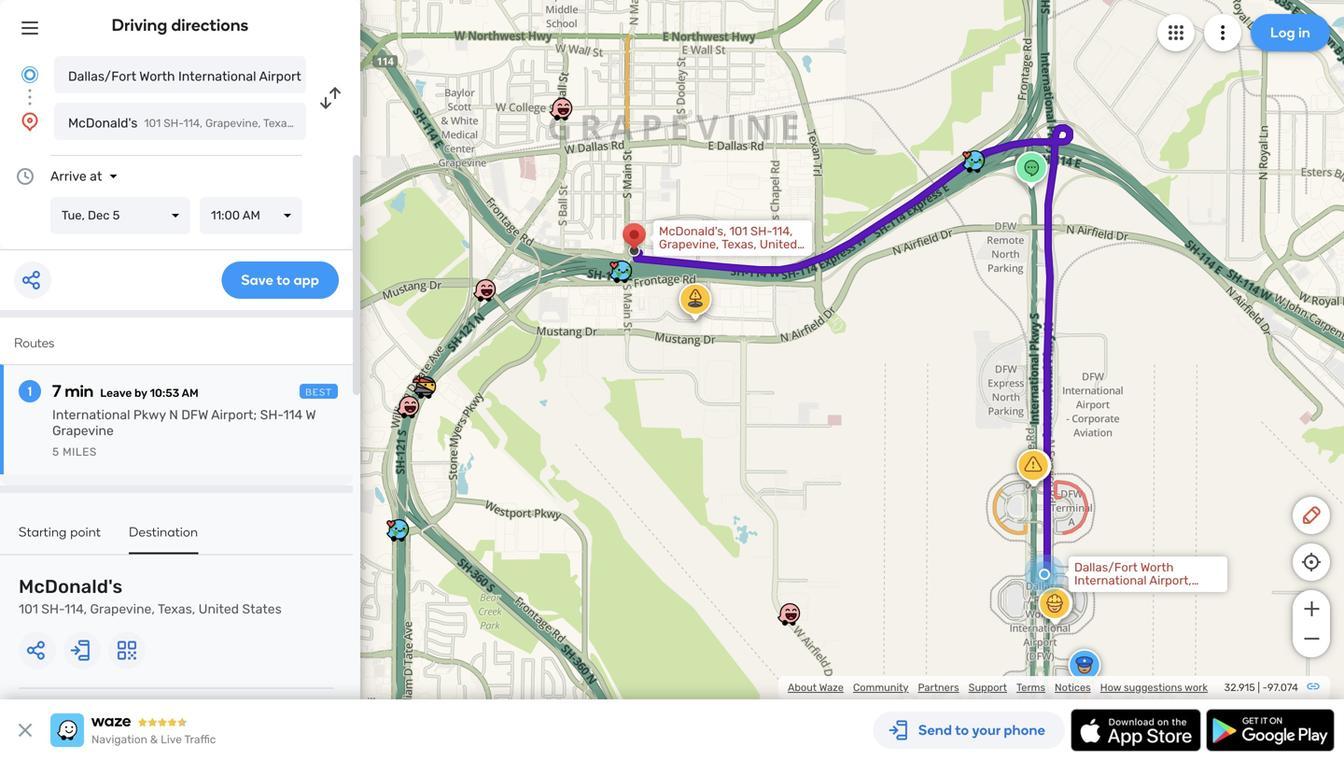 Task type: describe. For each thing, give the bounding box(es) containing it.
international pkwy n dfw airport; sh-114 w grapevine 5 miles
[[52, 407, 316, 459]]

32.915 | -97.074
[[1225, 681, 1299, 694]]

point
[[70, 524, 101, 540]]

live
[[161, 733, 182, 746]]

mcdonald's inside mcdonald's 101 sh-114, grapevine, texas, united states
[[19, 576, 123, 598]]

destination
[[129, 524, 198, 540]]

dfw
[[181, 407, 208, 423]]

pkwy
[[133, 407, 166, 423]]

partners link
[[918, 681, 960, 694]]

pencil image
[[1301, 504, 1323, 527]]

driving
[[112, 15, 168, 35]]

states inside mcdonald's, 101 sh-114, grapevine, texas, united states
[[659, 250, 696, 265]]

dec
[[88, 208, 110, 223]]

&
[[150, 733, 158, 746]]

n
[[169, 407, 178, 423]]

how suggestions work link
[[1101, 681, 1209, 694]]

0 vertical spatial mcdonald's
[[68, 115, 138, 131]]

terms link
[[1017, 681, 1046, 694]]

mcdonald's,
[[659, 224, 727, 239]]

terms
[[1017, 681, 1046, 694]]

7 min leave by 10:53 am
[[52, 381, 199, 401]]

sh- inside international pkwy n dfw airport; sh-114 w grapevine 5 miles
[[260, 407, 283, 423]]

notices
[[1055, 681, 1092, 694]]

miles
[[63, 445, 97, 459]]

sh- down dallas/fort worth international airport
[[164, 117, 184, 130]]

mcdonald's, 101 sh-114, grapevine, texas, united states
[[659, 224, 798, 265]]

|
[[1258, 681, 1261, 694]]

w
[[306, 407, 316, 423]]

notices link
[[1055, 681, 1092, 694]]

support
[[969, 681, 1008, 694]]

at
[[90, 169, 102, 184]]

about waze link
[[788, 681, 844, 694]]

dallas/fort
[[68, 69, 136, 84]]

worth
[[139, 69, 175, 84]]

0 horizontal spatial 101
[[19, 601, 38, 617]]

tue,
[[62, 208, 85, 223]]

starting
[[19, 524, 67, 540]]

about
[[788, 681, 817, 694]]

navigation & live traffic
[[92, 733, 216, 746]]

suggestions
[[1124, 681, 1183, 694]]

dallas/fort worth international airport button
[[54, 56, 306, 93]]

am inside 7 min leave by 10:53 am
[[182, 387, 199, 400]]

1 horizontal spatial states
[[336, 117, 370, 130]]

114
[[283, 407, 303, 423]]

support link
[[969, 681, 1008, 694]]

clock image
[[14, 165, 36, 188]]

link image
[[1307, 679, 1322, 694]]

destination button
[[129, 524, 198, 554]]

32.915
[[1225, 681, 1256, 694]]



Task type: locate. For each thing, give the bounding box(es) containing it.
routes
[[14, 335, 54, 351]]

grapevine
[[52, 423, 114, 438]]

5
[[113, 208, 120, 223], [52, 445, 59, 459]]

0 horizontal spatial 5
[[52, 445, 59, 459]]

1 vertical spatial 114,
[[772, 224, 793, 239]]

by
[[135, 387, 147, 400]]

how
[[1101, 681, 1122, 694]]

starting point button
[[19, 524, 101, 552]]

0 vertical spatial 5
[[113, 208, 120, 223]]

1 horizontal spatial united
[[298, 117, 333, 130]]

zoom in image
[[1300, 598, 1324, 620]]

101 inside mcdonald's, 101 sh-114, grapevine, texas, united states
[[730, 224, 748, 239]]

0 vertical spatial international
[[178, 69, 256, 84]]

114, right "mcdonald's,"
[[772, 224, 793, 239]]

international inside button
[[178, 69, 256, 84]]

international up grapevine at bottom left
[[52, 407, 130, 423]]

1 vertical spatial mcdonald's
[[19, 576, 123, 598]]

-
[[1263, 681, 1268, 694]]

1 horizontal spatial 101
[[144, 117, 161, 130]]

mcdonald's 101 sh-114, grapevine, texas, united states down dallas/fort worth international airport
[[68, 115, 370, 131]]

0 horizontal spatial international
[[52, 407, 130, 423]]

0 vertical spatial 101
[[144, 117, 161, 130]]

international down directions
[[178, 69, 256, 84]]

sh- right airport;
[[260, 407, 283, 423]]

11:00 am list box
[[200, 197, 303, 234]]

states
[[336, 117, 370, 130], [659, 250, 696, 265], [242, 601, 282, 617]]

airport
[[259, 69, 301, 84]]

1 vertical spatial grapevine,
[[659, 237, 720, 252]]

114, inside mcdonald's, 101 sh-114, grapevine, texas, united states
[[772, 224, 793, 239]]

mcdonald's 101 sh-114, grapevine, texas, united states down destination button
[[19, 576, 282, 617]]

2 horizontal spatial states
[[659, 250, 696, 265]]

am inside list box
[[243, 208, 260, 223]]

grapevine,
[[205, 117, 261, 130], [659, 237, 720, 252], [90, 601, 155, 617]]

min
[[65, 381, 94, 401]]

0 vertical spatial states
[[336, 117, 370, 130]]

2 vertical spatial states
[[242, 601, 282, 617]]

2 vertical spatial united
[[199, 601, 239, 617]]

mcdonald's down the dallas/fort
[[68, 115, 138, 131]]

0 vertical spatial am
[[243, 208, 260, 223]]

grapevine, inside mcdonald's, 101 sh-114, grapevine, texas, united states
[[659, 237, 720, 252]]

starting point
[[19, 524, 101, 540]]

101 down worth
[[144, 117, 161, 130]]

114,
[[184, 117, 203, 130], [772, 224, 793, 239], [65, 601, 87, 617]]

1 horizontal spatial international
[[178, 69, 256, 84]]

1 vertical spatial am
[[182, 387, 199, 400]]

international inside international pkwy n dfw airport; sh-114 w grapevine 5 miles
[[52, 407, 130, 423]]

community link
[[854, 681, 909, 694]]

current location image
[[19, 64, 41, 86]]

community
[[854, 681, 909, 694]]

about waze community partners support terms notices how suggestions work
[[788, 681, 1209, 694]]

arrive
[[50, 169, 87, 184]]

united
[[298, 117, 333, 130], [760, 237, 798, 252], [199, 601, 239, 617]]

mcdonald's down starting point button
[[19, 576, 123, 598]]

0 horizontal spatial 114,
[[65, 601, 87, 617]]

0 horizontal spatial texas,
[[158, 601, 195, 617]]

0 vertical spatial texas,
[[263, 117, 296, 130]]

97.074
[[1268, 681, 1299, 694]]

1 vertical spatial united
[[760, 237, 798, 252]]

0 horizontal spatial states
[[242, 601, 282, 617]]

2 horizontal spatial grapevine,
[[659, 237, 720, 252]]

leave
[[100, 387, 132, 400]]

x image
[[14, 719, 36, 742]]

5 right dec in the top of the page
[[113, 208, 120, 223]]

101 right "mcdonald's,"
[[730, 224, 748, 239]]

2 horizontal spatial 114,
[[772, 224, 793, 239]]

arrive at
[[50, 169, 102, 184]]

traffic
[[184, 733, 216, 746]]

am right 11:00
[[243, 208, 260, 223]]

1 horizontal spatial 114,
[[184, 117, 203, 130]]

2 vertical spatial texas,
[[158, 601, 195, 617]]

11:00 am
[[211, 208, 260, 223]]

dallas/fort worth international airport
[[68, 69, 301, 84]]

0 vertical spatial 114,
[[184, 117, 203, 130]]

11:00
[[211, 208, 240, 223]]

texas, inside mcdonald's, 101 sh-114, grapevine, texas, united states
[[722, 237, 757, 252]]

texas,
[[263, 117, 296, 130], [722, 237, 757, 252], [158, 601, 195, 617]]

2 horizontal spatial united
[[760, 237, 798, 252]]

work
[[1185, 681, 1209, 694]]

location image
[[19, 110, 41, 133]]

114, down starting point button
[[65, 601, 87, 617]]

2 vertical spatial 101
[[19, 601, 38, 617]]

united inside mcdonald's, 101 sh-114, grapevine, texas, united states
[[760, 237, 798, 252]]

sh-
[[164, 117, 184, 130], [751, 224, 772, 239], [260, 407, 283, 423], [41, 601, 65, 617]]

0 horizontal spatial grapevine,
[[90, 601, 155, 617]]

1 horizontal spatial grapevine,
[[205, 117, 261, 130]]

2 horizontal spatial texas,
[[722, 237, 757, 252]]

0 vertical spatial mcdonald's 101 sh-114, grapevine, texas, united states
[[68, 115, 370, 131]]

1 horizontal spatial texas,
[[263, 117, 296, 130]]

partners
[[918, 681, 960, 694]]

directions
[[171, 15, 249, 35]]

international
[[178, 69, 256, 84], [52, 407, 130, 423]]

0 vertical spatial united
[[298, 117, 333, 130]]

5 inside international pkwy n dfw airport; sh-114 w grapevine 5 miles
[[52, 445, 59, 459]]

2 vertical spatial 114,
[[65, 601, 87, 617]]

5 inside "list box"
[[113, 208, 120, 223]]

1 horizontal spatial am
[[243, 208, 260, 223]]

101 down starting point button
[[19, 601, 38, 617]]

1 vertical spatial texas,
[[722, 237, 757, 252]]

1 horizontal spatial 5
[[113, 208, 120, 223]]

1 vertical spatial international
[[52, 407, 130, 423]]

0 vertical spatial grapevine,
[[205, 117, 261, 130]]

driving directions
[[112, 15, 249, 35]]

1 vertical spatial states
[[659, 250, 696, 265]]

zoom out image
[[1300, 628, 1324, 650]]

navigation
[[92, 733, 147, 746]]

airport;
[[211, 407, 257, 423]]

best
[[306, 387, 332, 398]]

10:53
[[150, 387, 180, 400]]

waze
[[820, 681, 844, 694]]

114, down dallas/fort worth international airport
[[184, 117, 203, 130]]

sh- right "mcdonald's,"
[[751, 224, 772, 239]]

0 horizontal spatial am
[[182, 387, 199, 400]]

am
[[243, 208, 260, 223], [182, 387, 199, 400]]

0 horizontal spatial united
[[199, 601, 239, 617]]

2 vertical spatial grapevine,
[[90, 601, 155, 617]]

101
[[144, 117, 161, 130], [730, 224, 748, 239], [19, 601, 38, 617]]

1 vertical spatial 5
[[52, 445, 59, 459]]

1 vertical spatial 101
[[730, 224, 748, 239]]

2 horizontal spatial 101
[[730, 224, 748, 239]]

sh- down starting point button
[[41, 601, 65, 617]]

1
[[28, 383, 32, 399]]

5 left miles
[[52, 445, 59, 459]]

7
[[52, 381, 61, 401]]

am up dfw
[[182, 387, 199, 400]]

tue, dec 5
[[62, 208, 120, 223]]

mcdonald's
[[68, 115, 138, 131], [19, 576, 123, 598]]

mcdonald's 101 sh-114, grapevine, texas, united states
[[68, 115, 370, 131], [19, 576, 282, 617]]

1 vertical spatial mcdonald's 101 sh-114, grapevine, texas, united states
[[19, 576, 282, 617]]

sh- inside mcdonald's, 101 sh-114, grapevine, texas, united states
[[751, 224, 772, 239]]

tue, dec 5 list box
[[50, 197, 191, 234]]



Task type: vqa. For each thing, say whether or not it's contained in the screenshot.
the topmost Lynnwood WA, USA
no



